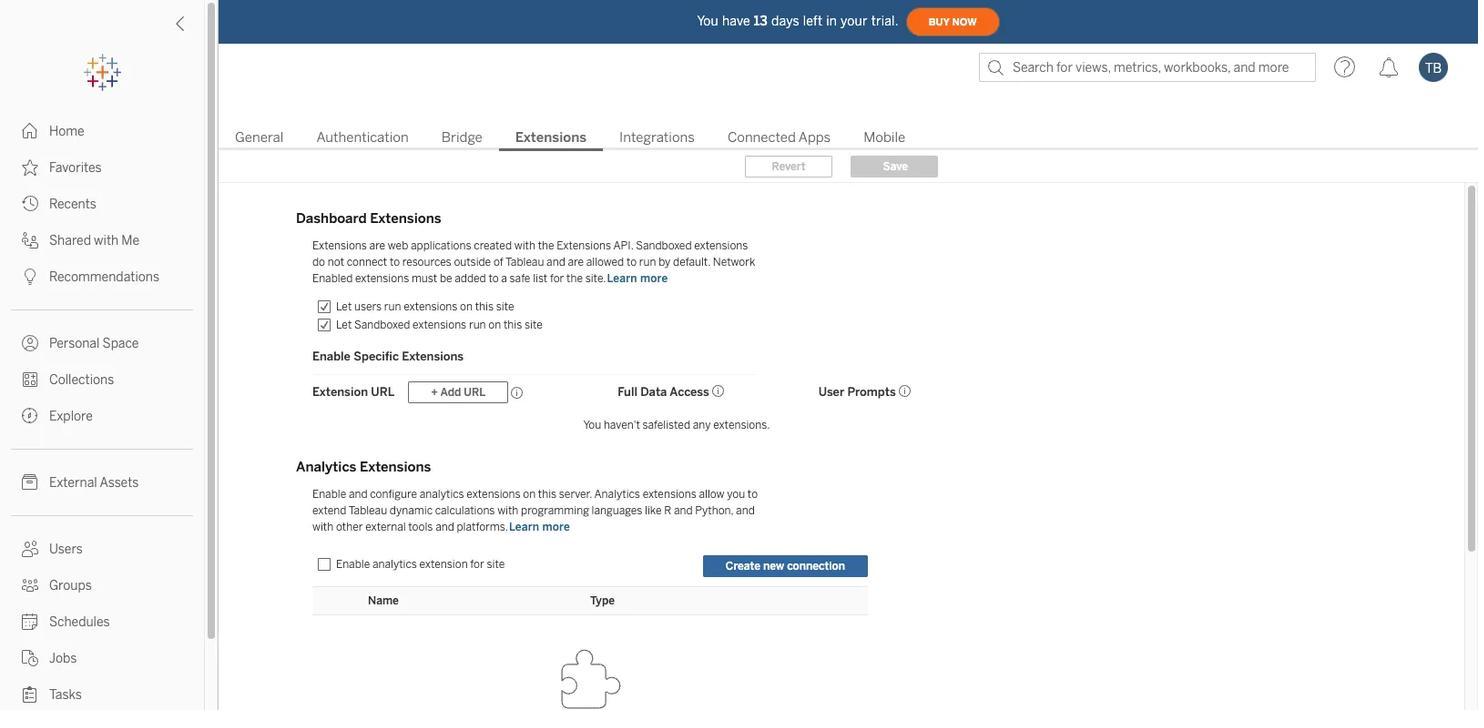 Task type: vqa. For each thing, say whether or not it's contained in the screenshot.
seventh by text only_f5he34f icon from the bottom of the Main Navigation. Press the Up and Down arrow keys to access links. element
yes



Task type: describe. For each thing, give the bounding box(es) containing it.
recommendations
[[49, 270, 160, 285]]

this inside the enable and configure analytics extensions on this server. analytics extensions allow you to extend tableau dynamic calculations with programming languages like r and python, and with other external tools and platforms.
[[538, 488, 557, 501]]

groups link
[[0, 568, 204, 604]]

other
[[336, 521, 363, 534]]

dashboard
[[296, 210, 367, 227]]

outside
[[454, 256, 491, 269]]

buy
[[929, 16, 950, 28]]

learn more link for analytics extensions
[[508, 520, 571, 535]]

extensions up calculations at the bottom
[[467, 488, 521, 501]]

users
[[49, 542, 83, 558]]

favorites link
[[0, 149, 204, 186]]

personal space
[[49, 336, 139, 352]]

extensions up allowed
[[557, 240, 611, 252]]

analytics inside the enable and configure analytics extensions on this server. analytics extensions allow you to extend tableau dynamic calculations with programming languages like r and python, and with other external tools and platforms.
[[420, 488, 464, 501]]

access
[[670, 385, 710, 399]]

learn for dashboard extensions
[[607, 272, 637, 285]]

recents link
[[0, 186, 204, 222]]

by text only_f5he34f image for users
[[22, 541, 38, 558]]

and inside the extensions are web applications created with the extensions api. sandboxed extensions do not connect to resources outside of tableau and are allowed to run by default. network enabled extensions must be added to a safe list for the site.
[[547, 256, 566, 269]]

name
[[368, 595, 399, 608]]

extensions up configure
[[360, 459, 431, 476]]

+ add url button
[[408, 382, 509, 404]]

external
[[49, 476, 97, 491]]

days
[[772, 13, 800, 29]]

tasks link
[[0, 677, 204, 711]]

now
[[953, 16, 977, 28]]

external assets link
[[0, 465, 204, 501]]

1 vertical spatial this
[[504, 319, 522, 332]]

your
[[841, 13, 868, 29]]

shared with me link
[[0, 222, 204, 259]]

do
[[312, 256, 325, 269]]

0 vertical spatial the
[[538, 240, 554, 252]]

mobile
[[864, 129, 906, 146]]

navigation panel element
[[0, 55, 204, 711]]

recents
[[49, 197, 96, 212]]

extension url
[[312, 385, 395, 399]]

extend
[[312, 505, 347, 517]]

user prompts
[[819, 385, 896, 399]]

run inside the extensions are web applications created with the extensions api. sandboxed extensions do not connect to resources outside of tableau and are allowed to run by default. network enabled extensions must be added to a safe list for the site.
[[639, 256, 656, 269]]

main navigation. press the up and down arrow keys to access links. element
[[0, 113, 204, 711]]

bridge
[[442, 129, 483, 146]]

platforms.
[[457, 521, 508, 534]]

haven't
[[604, 419, 640, 432]]

learn for analytics extensions
[[509, 521, 540, 534]]

space
[[103, 336, 139, 352]]

and down analytics extensions
[[349, 488, 368, 501]]

prompts
[[848, 385, 896, 399]]

have
[[722, 13, 750, 29]]

by text only_f5he34f image for schedules
[[22, 614, 38, 630]]

you for you have 13 days left in your trial.
[[697, 13, 719, 29]]

0 vertical spatial enable
[[312, 350, 351, 363]]

by
[[659, 256, 671, 269]]

external
[[365, 521, 406, 534]]

on inside the enable and configure analytics extensions on this server. analytics extensions allow you to extend tableau dynamic calculations with programming languages like r and python, and with other external tools and platforms.
[[523, 488, 536, 501]]

by text only_f5he34f image for favorites
[[22, 159, 38, 176]]

full
[[618, 385, 638, 399]]

created
[[474, 240, 512, 252]]

revert button
[[745, 156, 833, 178]]

you have 13 days left in your trial.
[[697, 13, 899, 29]]

enabled
[[312, 272, 353, 285]]

to down web
[[390, 256, 400, 269]]

extensions up not
[[312, 240, 367, 252]]

site.
[[585, 272, 606, 285]]

1 vertical spatial the
[[567, 272, 583, 285]]

extension
[[312, 385, 368, 399]]

favorites
[[49, 160, 102, 176]]

enable for analytics
[[312, 488, 346, 501]]

configure
[[370, 488, 417, 501]]

groups
[[49, 578, 92, 594]]

extensions down must
[[404, 301, 458, 313]]

jobs
[[49, 651, 77, 667]]

trial.
[[872, 13, 899, 29]]

jobs link
[[0, 640, 204, 677]]

tooltip info icon image for user prompts
[[899, 385, 912, 398]]

left
[[803, 13, 823, 29]]

extensions up the r
[[643, 488, 697, 501]]

and down you
[[736, 505, 755, 517]]

enable and configure analytics extensions on this server. analytics extensions allow you to extend tableau dynamic calculations with programming languages like r and python, and with other external tools and platforms.
[[312, 488, 758, 534]]

by text only_f5he34f image for shared with me
[[22, 232, 38, 249]]

and right the r
[[674, 505, 693, 517]]

recommendations link
[[0, 259, 204, 295]]

sub-spaces tab list
[[219, 128, 1479, 151]]

2 vertical spatial run
[[469, 319, 486, 332]]

must
[[412, 272, 437, 285]]

server.
[[559, 488, 592, 501]]

by text only_f5he34f image for jobs
[[22, 650, 38, 667]]

allow
[[699, 488, 725, 501]]

13
[[754, 13, 768, 29]]

1 horizontal spatial are
[[568, 256, 584, 269]]

network
[[713, 256, 755, 269]]

dashboard extensions
[[296, 210, 441, 227]]

create
[[726, 560, 761, 573]]

connected apps
[[728, 129, 831, 146]]

0 horizontal spatial for
[[470, 558, 484, 571]]

extensions up web
[[370, 210, 441, 227]]

by text only_f5he34f image for tasks
[[22, 687, 38, 703]]

any
[[693, 419, 711, 432]]

shared with me
[[49, 233, 140, 249]]

learn more for dashboard extensions
[[607, 272, 668, 285]]

general
[[235, 129, 284, 146]]

learn more for analytics extensions
[[509, 521, 570, 534]]

+
[[431, 386, 438, 399]]

and right tools
[[436, 521, 454, 534]]

users
[[354, 301, 382, 313]]

list
[[533, 272, 548, 285]]



Task type: locate. For each thing, give the bounding box(es) containing it.
me
[[121, 233, 140, 249]]

for right list
[[550, 272, 564, 285]]

by text only_f5he34f image
[[22, 159, 38, 176], [22, 196, 38, 212], [22, 232, 38, 249], [22, 269, 38, 285], [22, 475, 38, 491]]

by text only_f5he34f image inside "explore" link
[[22, 408, 38, 425]]

tooltip info icon image right + add url button
[[511, 387, 524, 400]]

you for you haven't safelisted any extensions.
[[584, 419, 601, 432]]

add
[[440, 386, 461, 399]]

tooltip info icon image right access
[[712, 385, 725, 398]]

collections
[[49, 373, 114, 388]]

url inside button
[[464, 386, 486, 399]]

by text only_f5he34f image left groups
[[22, 578, 38, 594]]

by text only_f5he34f image inside external assets link
[[22, 475, 38, 491]]

0 horizontal spatial on
[[460, 301, 473, 313]]

by text only_f5he34f image inside collections link
[[22, 372, 38, 388]]

by text only_f5he34f image inside schedules link
[[22, 614, 38, 630]]

4 by text only_f5he34f image from the top
[[22, 408, 38, 425]]

data
[[641, 385, 667, 399]]

9 by text only_f5he34f image from the top
[[22, 687, 38, 703]]

integrations
[[620, 129, 695, 146]]

learn more link
[[606, 271, 669, 286], [508, 520, 571, 535]]

enable up extension
[[312, 350, 351, 363]]

grid
[[312, 375, 1041, 443]]

by text only_f5he34f image inside users link
[[22, 541, 38, 558]]

extensions.
[[713, 419, 770, 432]]

by text only_f5he34f image left personal
[[22, 335, 38, 352]]

learn down programming at left
[[509, 521, 540, 534]]

this
[[475, 301, 494, 313], [504, 319, 522, 332], [538, 488, 557, 501]]

by text only_f5he34f image for home
[[22, 123, 38, 139]]

2 let from the top
[[336, 319, 352, 332]]

buy now button
[[906, 7, 1000, 36]]

explore
[[49, 409, 93, 425]]

sandboxed up by
[[636, 240, 692, 252]]

on up programming at left
[[523, 488, 536, 501]]

0 vertical spatial you
[[697, 13, 719, 29]]

tableau up the external
[[349, 505, 387, 517]]

tasks
[[49, 688, 82, 703]]

let down enabled
[[336, 319, 352, 332]]

to left 'a'
[[489, 272, 499, 285]]

with down extend
[[312, 521, 334, 534]]

to
[[390, 256, 400, 269], [627, 256, 637, 269], [489, 272, 499, 285], [748, 488, 758, 501]]

and up list
[[547, 256, 566, 269]]

tooltip info icon image for full data access
[[712, 385, 725, 398]]

applications
[[411, 240, 472, 252]]

0 vertical spatial analytics
[[296, 459, 357, 476]]

analytics up 'name'
[[373, 558, 417, 571]]

1 vertical spatial site
[[525, 319, 543, 332]]

explore link
[[0, 398, 204, 435]]

0 vertical spatial this
[[475, 301, 494, 313]]

learn more link down programming at left
[[508, 520, 571, 535]]

sandboxed inside let users run extensions on this site let sandboxed extensions run on this site
[[354, 319, 410, 332]]

not
[[328, 256, 344, 269]]

1 vertical spatial tableau
[[349, 505, 387, 517]]

more for analytics extensions
[[542, 521, 570, 534]]

0 vertical spatial learn
[[607, 272, 637, 285]]

by text only_f5he34f image inside the home link
[[22, 123, 38, 139]]

api.
[[614, 240, 634, 252]]

with
[[94, 233, 119, 249], [514, 240, 536, 252], [498, 505, 519, 517], [312, 521, 334, 534]]

home
[[49, 124, 85, 139]]

1 horizontal spatial run
[[469, 319, 486, 332]]

safe
[[510, 272, 531, 285]]

for inside the extensions are web applications created with the extensions api. sandboxed extensions do not connect to resources outside of tableau and are allowed to run by default. network enabled extensions must be added to a safe list for the site.
[[550, 272, 564, 285]]

1 vertical spatial on
[[489, 319, 501, 332]]

1 horizontal spatial learn more
[[607, 272, 668, 285]]

for right extension
[[470, 558, 484, 571]]

the left site. at the left of the page
[[567, 272, 583, 285]]

by text only_f5he34f image left collections
[[22, 372, 38, 388]]

by text only_f5he34f image left favorites
[[22, 159, 38, 176]]

1 horizontal spatial learn more link
[[606, 271, 669, 286]]

by text only_f5he34f image left jobs
[[22, 650, 38, 667]]

by text only_f5he34f image for collections
[[22, 372, 38, 388]]

2 vertical spatial enable
[[336, 558, 370, 571]]

safelisted
[[643, 419, 691, 432]]

learn
[[607, 272, 637, 285], [509, 521, 540, 534]]

0 vertical spatial sandboxed
[[636, 240, 692, 252]]

connection
[[787, 560, 845, 573]]

you left have
[[697, 13, 719, 29]]

grid inside main content
[[312, 375, 1041, 443]]

1 horizontal spatial analytics
[[594, 488, 640, 501]]

2 vertical spatial this
[[538, 488, 557, 501]]

0 vertical spatial on
[[460, 301, 473, 313]]

collections link
[[0, 362, 204, 398]]

by text only_f5he34f image inside tasks link
[[22, 687, 38, 703]]

0 horizontal spatial you
[[584, 419, 601, 432]]

more
[[640, 272, 668, 285], [542, 521, 570, 534]]

1 vertical spatial you
[[584, 419, 601, 432]]

extensions up +
[[402, 350, 464, 363]]

schedules link
[[0, 604, 204, 640]]

6 by text only_f5he34f image from the top
[[22, 578, 38, 594]]

you haven't safelisted any extensions.
[[584, 419, 770, 432]]

by text only_f5he34f image inside favorites link
[[22, 159, 38, 176]]

1 vertical spatial learn more link
[[508, 520, 571, 535]]

by text only_f5he34f image left schedules
[[22, 614, 38, 630]]

on down of
[[489, 319, 501, 332]]

by text only_f5he34f image left home on the top left of page
[[22, 123, 38, 139]]

site down list
[[525, 319, 543, 332]]

1 horizontal spatial tableau
[[506, 256, 544, 269]]

to down api.
[[627, 256, 637, 269]]

by text only_f5he34f image inside jobs link
[[22, 650, 38, 667]]

1 vertical spatial for
[[470, 558, 484, 571]]

by text only_f5he34f image for recents
[[22, 196, 38, 212]]

0 horizontal spatial are
[[369, 240, 385, 252]]

tooltip info icon image
[[712, 385, 725, 398], [899, 385, 912, 398], [511, 387, 524, 400]]

by text only_f5he34f image inside "recommendations" link
[[22, 269, 38, 285]]

grid containing extension url
[[312, 375, 1041, 443]]

3 by text only_f5he34f image from the top
[[22, 232, 38, 249]]

0 horizontal spatial sandboxed
[[354, 319, 410, 332]]

8 by text only_f5he34f image from the top
[[22, 650, 38, 667]]

run right users
[[384, 301, 401, 313]]

4 by text only_f5he34f image from the top
[[22, 269, 38, 285]]

enable for enable
[[336, 558, 370, 571]]

0 vertical spatial site
[[496, 301, 514, 313]]

python,
[[695, 505, 734, 517]]

url down enable specific extensions
[[371, 385, 395, 399]]

1 vertical spatial let
[[336, 319, 352, 332]]

2 horizontal spatial on
[[523, 488, 536, 501]]

navigation containing general
[[219, 124, 1479, 151]]

personal space link
[[0, 325, 204, 362]]

0 vertical spatial more
[[640, 272, 668, 285]]

0 horizontal spatial tableau
[[349, 505, 387, 517]]

tableau inside the enable and configure analytics extensions on this server. analytics extensions allow you to extend tableau dynamic calculations with programming languages like r and python, and with other external tools and platforms.
[[349, 505, 387, 517]]

enable specific extensions
[[312, 350, 464, 363]]

1 vertical spatial analytics
[[594, 488, 640, 501]]

enable inside the enable and configure analytics extensions on this server. analytics extensions allow you to extend tableau dynamic calculations with programming languages like r and python, and with other external tools and platforms.
[[312, 488, 346, 501]]

full data access
[[618, 385, 710, 399]]

1 vertical spatial learn
[[509, 521, 540, 534]]

2 horizontal spatial tooltip info icon image
[[899, 385, 912, 398]]

0 vertical spatial learn more link
[[606, 271, 669, 286]]

1 vertical spatial analytics
[[373, 558, 417, 571]]

2 vertical spatial on
[[523, 488, 536, 501]]

extension
[[420, 558, 468, 571]]

analytics extensions
[[296, 459, 431, 476]]

run down added
[[469, 319, 486, 332]]

r
[[664, 505, 672, 517]]

enable up extend
[[312, 488, 346, 501]]

to right you
[[748, 488, 758, 501]]

+ add url
[[431, 386, 486, 399]]

the up list
[[538, 240, 554, 252]]

by text only_f5he34f image left external
[[22, 475, 38, 491]]

in
[[826, 13, 837, 29]]

by text only_f5he34f image for groups
[[22, 578, 38, 594]]

to inside the enable and configure analytics extensions on this server. analytics extensions allow you to extend tableau dynamic calculations with programming languages like r and python, and with other external tools and platforms.
[[748, 488, 758, 501]]

5 by text only_f5he34f image from the top
[[22, 541, 38, 558]]

tableau inside the extensions are web applications created with the extensions api. sandboxed extensions do not connect to resources outside of tableau and are allowed to run by default. network enabled extensions must be added to a safe list for the site.
[[506, 256, 544, 269]]

extensions down be
[[413, 319, 467, 332]]

home link
[[0, 113, 204, 149]]

tooltip info icon image right the prompts
[[899, 385, 912, 398]]

1 vertical spatial more
[[542, 521, 570, 534]]

2 by text only_f5he34f image from the top
[[22, 196, 38, 212]]

extensions up network
[[694, 240, 748, 252]]

with right created
[[514, 240, 536, 252]]

0 vertical spatial learn more
[[607, 272, 668, 285]]

main content
[[219, 91, 1479, 711]]

1 horizontal spatial you
[[697, 13, 719, 29]]

by text only_f5he34f image left recents
[[22, 196, 38, 212]]

on down added
[[460, 301, 473, 313]]

create new connection button
[[703, 556, 868, 578]]

1 vertical spatial run
[[384, 301, 401, 313]]

0 vertical spatial are
[[369, 240, 385, 252]]

Search for views, metrics, workbooks, and more text field
[[979, 53, 1316, 82]]

external assets
[[49, 476, 139, 491]]

0 vertical spatial tableau
[[506, 256, 544, 269]]

0 horizontal spatial more
[[542, 521, 570, 534]]

learn more link for dashboard extensions
[[606, 271, 669, 286]]

navigation
[[219, 124, 1479, 151]]

1 horizontal spatial this
[[504, 319, 522, 332]]

1 horizontal spatial url
[[464, 386, 486, 399]]

type
[[590, 595, 615, 608]]

1 vertical spatial sandboxed
[[354, 319, 410, 332]]

0 horizontal spatial analytics
[[373, 558, 417, 571]]

dynamic
[[390, 505, 433, 517]]

with inside main navigation. press the up and down arrow keys to access links. element
[[94, 233, 119, 249]]

site
[[496, 301, 514, 313], [525, 319, 543, 332], [487, 558, 505, 571]]

1 horizontal spatial for
[[550, 272, 564, 285]]

0 vertical spatial let
[[336, 301, 352, 313]]

analytics
[[296, 459, 357, 476], [594, 488, 640, 501]]

learn more down by
[[607, 272, 668, 285]]

tableau up safe
[[506, 256, 544, 269]]

0 horizontal spatial analytics
[[296, 459, 357, 476]]

1 horizontal spatial tooltip info icon image
[[712, 385, 725, 398]]

0 horizontal spatial learn
[[509, 521, 540, 534]]

shared
[[49, 233, 91, 249]]

calculations
[[435, 505, 495, 517]]

by text only_f5he34f image left explore
[[22, 408, 38, 425]]

0 horizontal spatial url
[[371, 385, 395, 399]]

by text only_f5he34f image inside recents link
[[22, 196, 38, 212]]

site down platforms.
[[487, 558, 505, 571]]

let left users
[[336, 301, 352, 313]]

you
[[697, 13, 719, 29], [584, 419, 601, 432]]

with left the me
[[94, 233, 119, 249]]

1 vertical spatial learn more
[[509, 521, 570, 534]]

tools
[[408, 521, 433, 534]]

0 vertical spatial for
[[550, 272, 564, 285]]

are
[[369, 240, 385, 252], [568, 256, 584, 269]]

0 horizontal spatial tooltip info icon image
[[511, 387, 524, 400]]

revert
[[772, 160, 806, 173]]

more down by
[[640, 272, 668, 285]]

1 horizontal spatial more
[[640, 272, 668, 285]]

0 horizontal spatial run
[[384, 301, 401, 313]]

by text only_f5he34f image left recommendations
[[22, 269, 38, 285]]

1 by text only_f5he34f image from the top
[[22, 159, 38, 176]]

for
[[550, 272, 564, 285], [470, 558, 484, 571]]

url right add
[[464, 386, 486, 399]]

sandboxed inside the extensions are web applications created with the extensions api. sandboxed extensions do not connect to resources outside of tableau and are allowed to run by default. network enabled extensions must be added to a safe list for the site.
[[636, 240, 692, 252]]

with inside the extensions are web applications created with the extensions api. sandboxed extensions do not connect to resources outside of tableau and are allowed to run by default. network enabled extensions must be added to a safe list for the site.
[[514, 240, 536, 252]]

new
[[763, 560, 785, 573]]

tableau
[[506, 256, 544, 269], [349, 505, 387, 517]]

1 vertical spatial enable
[[312, 488, 346, 501]]

learn more down programming at left
[[509, 521, 570, 534]]

you left haven't
[[584, 419, 601, 432]]

web
[[388, 240, 408, 252]]

site down 'a'
[[496, 301, 514, 313]]

run left by
[[639, 256, 656, 269]]

allowed
[[586, 256, 624, 269]]

analytics up calculations at the bottom
[[420, 488, 464, 501]]

enable analytics extension for site
[[336, 558, 505, 571]]

connected
[[728, 129, 796, 146]]

sandboxed down users
[[354, 319, 410, 332]]

5 by text only_f5he34f image from the top
[[22, 475, 38, 491]]

by text only_f5he34f image left shared
[[22, 232, 38, 249]]

1 let from the top
[[336, 301, 352, 313]]

0 horizontal spatial learn more link
[[508, 520, 571, 535]]

learn down allowed
[[607, 272, 637, 285]]

analytics up extend
[[296, 459, 357, 476]]

extensions
[[694, 240, 748, 252], [355, 272, 409, 285], [404, 301, 458, 313], [413, 319, 467, 332], [467, 488, 521, 501], [643, 488, 697, 501]]

connect
[[347, 256, 387, 269]]

authentication
[[316, 129, 409, 146]]

with up platforms.
[[498, 505, 519, 517]]

1 horizontal spatial sandboxed
[[636, 240, 692, 252]]

analytics inside the enable and configure analytics extensions on this server. analytics extensions allow you to extend tableau dynamic calculations with programming languages like r and python, and with other external tools and platforms.
[[594, 488, 640, 501]]

enable
[[312, 350, 351, 363], [312, 488, 346, 501], [336, 558, 370, 571]]

0 horizontal spatial this
[[475, 301, 494, 313]]

you
[[727, 488, 745, 501]]

main content containing general
[[219, 91, 1479, 711]]

more down programming at left
[[542, 521, 570, 534]]

enable down other
[[336, 558, 370, 571]]

of
[[494, 256, 503, 269]]

2 horizontal spatial run
[[639, 256, 656, 269]]

extensions down connect
[[355, 272, 409, 285]]

analytics up languages
[[594, 488, 640, 501]]

0 horizontal spatial the
[[538, 240, 554, 252]]

learn more link down by
[[606, 271, 669, 286]]

personal
[[49, 336, 100, 352]]

by text only_f5he34f image left tasks
[[22, 687, 38, 703]]

2 by text only_f5he34f image from the top
[[22, 335, 38, 352]]

0 vertical spatial run
[[639, 256, 656, 269]]

2 vertical spatial site
[[487, 558, 505, 571]]

extensions right bridge
[[515, 129, 587, 146]]

this down safe
[[504, 319, 522, 332]]

1 horizontal spatial analytics
[[420, 488, 464, 501]]

a
[[501, 272, 507, 285]]

schedules
[[49, 615, 110, 630]]

this down added
[[475, 301, 494, 313]]

7 by text only_f5he34f image from the top
[[22, 614, 38, 630]]

this up programming at left
[[538, 488, 557, 501]]

0 vertical spatial analytics
[[420, 488, 464, 501]]

extensions inside sub-spaces tab list
[[515, 129, 587, 146]]

1 horizontal spatial on
[[489, 319, 501, 332]]

like
[[645, 505, 662, 517]]

by text only_f5he34f image for external assets
[[22, 475, 38, 491]]

1 by text only_f5he34f image from the top
[[22, 123, 38, 139]]

are up connect
[[369, 240, 385, 252]]

1 horizontal spatial the
[[567, 272, 583, 285]]

by text only_f5he34f image for explore
[[22, 408, 38, 425]]

2 horizontal spatial this
[[538, 488, 557, 501]]

apps
[[799, 129, 831, 146]]

1 vertical spatial are
[[568, 256, 584, 269]]

by text only_f5he34f image for personal space
[[22, 335, 38, 352]]

1 horizontal spatial learn
[[607, 272, 637, 285]]

programming
[[521, 505, 589, 517]]

by text only_f5he34f image inside groups link
[[22, 578, 38, 594]]

let
[[336, 301, 352, 313], [336, 319, 352, 332]]

more for dashboard extensions
[[640, 272, 668, 285]]

3 by text only_f5he34f image from the top
[[22, 372, 38, 388]]

0 horizontal spatial learn more
[[509, 521, 570, 534]]

by text only_f5he34f image inside personal space link
[[22, 335, 38, 352]]

by text only_f5he34f image left users at the bottom left of the page
[[22, 541, 38, 558]]

are left allowed
[[568, 256, 584, 269]]

by text only_f5he34f image
[[22, 123, 38, 139], [22, 335, 38, 352], [22, 372, 38, 388], [22, 408, 38, 425], [22, 541, 38, 558], [22, 578, 38, 594], [22, 614, 38, 630], [22, 650, 38, 667], [22, 687, 38, 703]]

by text only_f5he34f image inside shared with me link
[[22, 232, 38, 249]]

by text only_f5he34f image for recommendations
[[22, 269, 38, 285]]



